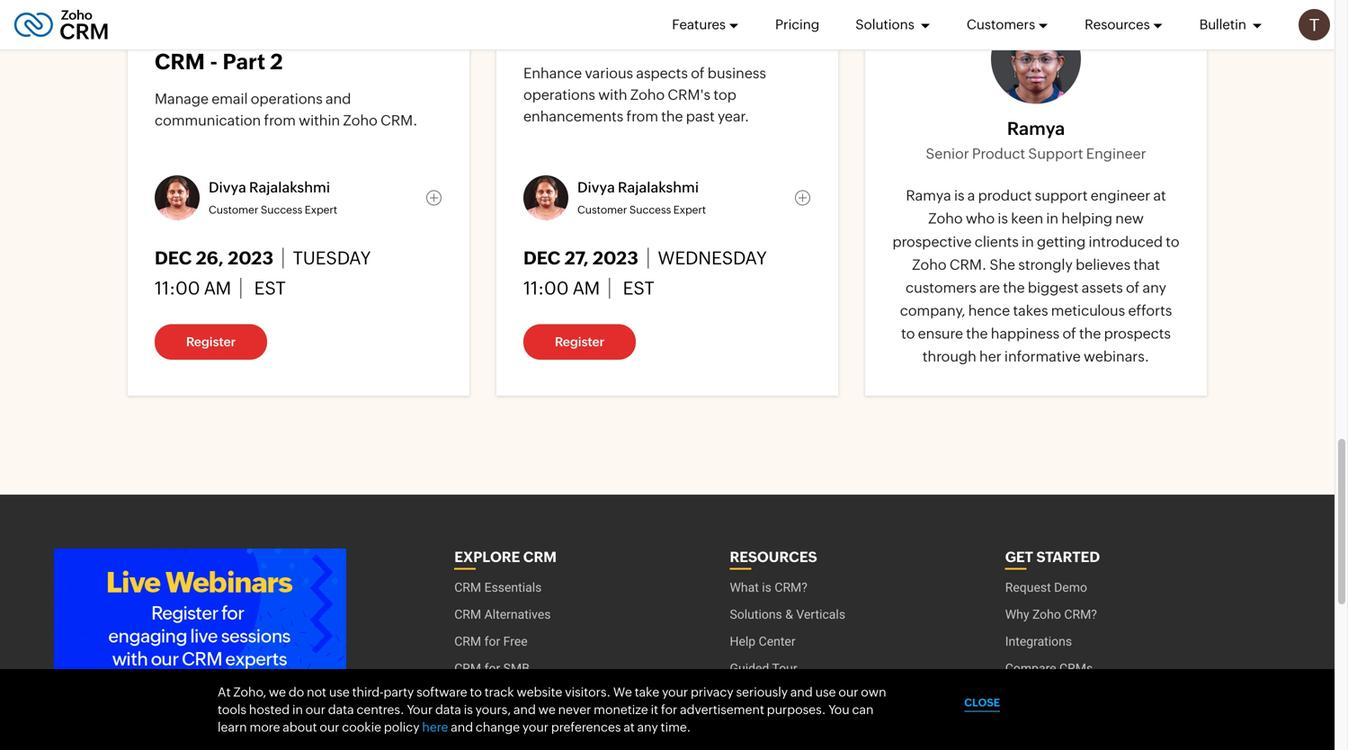 Task type: vqa. For each thing, say whether or not it's contained in the screenshot.
right 2
yes



Task type: locate. For each thing, give the bounding box(es) containing it.
1 horizontal spatial rajalakshmi
[[618, 179, 699, 196]]

1 data from the left
[[328, 703, 354, 717]]

request demo
[[1006, 580, 1088, 595]]

am down dec 27, 2023
[[573, 278, 600, 299]]

rajalakshmi for new
[[618, 179, 699, 196]]

3 dec from the left
[[893, 248, 930, 269]]

to left ensure at the top
[[902, 325, 916, 342]]

expert for integration
[[305, 204, 338, 216]]

part up email in the top of the page
[[223, 49, 265, 74]]

1 divya rajalakshmi customer success expert from the left
[[209, 179, 338, 216]]

0 horizontal spatial dec
[[155, 248, 192, 269]]

from left within
[[264, 112, 296, 129]]

0 vertical spatial of
[[691, 65, 705, 81]]

2 success from the left
[[630, 204, 672, 216]]

1 horizontal spatial expert
[[674, 204, 707, 216]]

1 vertical spatial business
[[1039, 112, 1098, 129]]

crm up reporting
[[950, 49, 1001, 74]]

0 horizontal spatial we
[[269, 685, 286, 699]]

any up the 'efforts'
[[1143, 279, 1167, 296]]

product
[[979, 187, 1033, 204]]

2 advanced from the top
[[893, 90, 961, 107]]

ramya left a
[[906, 187, 952, 204]]

crm? for what
[[775, 580, 808, 595]]

1 horizontal spatial register
[[555, 335, 605, 349]]

- down customers
[[1005, 49, 1014, 74]]

1 horizontal spatial customer
[[578, 204, 628, 216]]

2 vertical spatial for
[[661, 703, 678, 717]]

3 am from the left
[[942, 278, 969, 299]]

solutions for solutions & verticals
[[730, 607, 783, 622]]

11:00 for email integration in zoho crm - part 2
[[155, 278, 200, 299]]

2 register from the left
[[555, 335, 605, 349]]

of down meticulous on the right
[[1063, 325, 1077, 342]]

0 horizontal spatial customer
[[209, 204, 259, 216]]

we
[[269, 685, 286, 699], [539, 703, 556, 717]]

0 vertical spatial sales
[[455, 688, 485, 703]]

at right the engineer
[[1154, 187, 1167, 204]]

for left free
[[485, 634, 501, 649]]

0 vertical spatial for
[[485, 634, 501, 649]]

0 horizontal spatial register link
[[155, 324, 267, 360]]

efforts
[[1129, 302, 1173, 319]]

1 vertical spatial we
[[539, 703, 556, 717]]

takes
[[1014, 302, 1049, 319]]

ramya senior product support engineer
[[926, 118, 1147, 162], [947, 179, 1112, 216]]

here and change your preferences at any time.
[[422, 720, 691, 735]]

0 horizontal spatial 11:00 am
[[155, 278, 231, 299]]

2023 right 27, in the left of the page
[[593, 248, 639, 269]]

rajalakshmi down past
[[618, 179, 699, 196]]

2 part from the left
[[1018, 49, 1061, 74]]

1 vertical spatial crm?
[[775, 580, 808, 595]]

11:00 up company,
[[893, 278, 938, 299]]

business inside enhance various aspects of business operations with zoho crm's top enhancements from the past year.
[[708, 65, 767, 81]]

1 expert from the left
[[305, 204, 338, 216]]

0 horizontal spatial success
[[261, 204, 303, 216]]

3 11:00 from the left
[[893, 278, 938, 299]]

in right "reports" at top
[[1090, 23, 1110, 48]]

am down dec 28, 2023 at top
[[942, 278, 969, 299]]

crm inside advanced reports in zoho crm - part 2
[[950, 49, 1001, 74]]

2 inside advanced reports in zoho crm - part 2
[[1066, 49, 1079, 74]]

part inside advanced reports in zoho crm - part 2
[[1018, 49, 1061, 74]]

register link down dec 27, 2023
[[524, 324, 636, 360]]

dec left 28,
[[893, 248, 930, 269]]

business inside advanced reporting capabilities to track, analyze, and enhance business performance.
[[1039, 112, 1098, 129]]

compare
[[1006, 661, 1057, 676]]

2 horizontal spatial 11:00
[[893, 278, 938, 299]]

1 register link from the left
[[155, 324, 267, 360]]

customer forum link
[[730, 710, 824, 737]]

ramya senior product support engineer down capabilities on the right of the page
[[926, 118, 1147, 162]]

crm up crm for free
[[455, 607, 482, 622]]

1 horizontal spatial -
[[1005, 49, 1014, 74]]

use right not
[[329, 685, 350, 699]]

our right the about
[[320, 720, 340, 735]]

1 horizontal spatial dec
[[524, 248, 561, 269]]

1 2 from the left
[[270, 49, 283, 74]]

2 horizontal spatial register link
[[893, 324, 1005, 360]]

0 horizontal spatial crm.
[[381, 112, 418, 129]]

0 horizontal spatial expert
[[305, 204, 338, 216]]

0 horizontal spatial 11:00
[[155, 278, 200, 299]]

est down dec 27, 2023
[[620, 278, 655, 299]]

divya for new
[[578, 179, 615, 196]]

2 horizontal spatial dec
[[893, 248, 930, 269]]

your down website
[[523, 720, 549, 735]]

advanced for advanced reports in zoho crm - part 2
[[893, 23, 998, 48]]

2023 up are
[[965, 248, 1011, 269]]

in inside advanced reports in zoho crm - part 2
[[1090, 23, 1110, 48]]

0 horizontal spatial -
[[210, 49, 218, 74]]

1 11:00 am from the left
[[155, 278, 231, 299]]

1 est from the left
[[251, 278, 286, 299]]

own
[[861, 685, 887, 699]]

integrations
[[1006, 634, 1073, 649]]

- down email
[[210, 49, 218, 74]]

part down "reports" at top
[[1018, 49, 1061, 74]]

dec 28, 2023
[[893, 248, 1011, 269]]

zoho inside manage email operations and communication from within zoho crm.
[[343, 112, 378, 129]]

0 horizontal spatial solutions
[[730, 607, 783, 622]]

bulletin
[[1200, 17, 1250, 32]]

customer up dec 26, 2023
[[209, 204, 259, 216]]

to left track
[[470, 685, 482, 699]]

2023 right 26,
[[228, 248, 274, 269]]

0 horizontal spatial divya
[[209, 179, 246, 196]]

and right here link
[[451, 720, 473, 735]]

crm? right features
[[734, 23, 796, 48]]

2 horizontal spatial 11:00 am
[[893, 278, 969, 299]]

1 horizontal spatial 2
[[1066, 49, 1079, 74]]

website
[[517, 685, 563, 699]]

what
[[730, 580, 759, 595]]

0 vertical spatial senior
[[926, 145, 970, 162]]

rajalakshmi for integration
[[249, 179, 330, 196]]

ramya down capabilities on the right of the page
[[1008, 118, 1066, 139]]

1 horizontal spatial 11:00
[[524, 278, 569, 299]]

0 vertical spatial solutions
[[856, 17, 918, 32]]

resources
[[1085, 17, 1151, 32]]

0 vertical spatial at
[[1154, 187, 1167, 204]]

11:00 down 26,
[[155, 278, 200, 299]]

crm. up are
[[950, 256, 987, 273]]

crm up essentials
[[524, 549, 557, 566]]

enhance various aspects of business operations with zoho crm's top enhancements from the past year.
[[524, 65, 767, 124]]

1 divya from the left
[[209, 179, 246, 196]]

is left yours,
[[464, 703, 473, 717]]

register down company,
[[924, 335, 974, 349]]

1 horizontal spatial use
[[816, 685, 836, 699]]

policy
[[384, 720, 420, 735]]

the left past
[[662, 108, 684, 124]]

integration
[[217, 23, 333, 48]]

customer for integration
[[209, 204, 259, 216]]

1 vertical spatial support
[[1024, 204, 1065, 216]]

zoho
[[362, 23, 415, 48], [677, 23, 730, 48], [893, 49, 946, 74], [631, 86, 665, 103], [343, 112, 378, 129], [929, 210, 963, 227], [913, 256, 947, 273], [1033, 607, 1062, 622]]

solutions for solutions
[[856, 17, 918, 32]]

to inside advanced reporting capabilities to track, analyze, and enhance business performance.
[[1109, 90, 1122, 107]]

register link for what's new in zoho crm?
[[524, 324, 636, 360]]

2 register link from the left
[[524, 324, 636, 360]]

0 horizontal spatial data
[[328, 703, 354, 717]]

2 horizontal spatial of
[[1127, 279, 1140, 296]]

1 vertical spatial crm.
[[950, 256, 987, 273]]

hosted
[[249, 703, 290, 717]]

any inside ramya is a product support engineer at zoho who is keen in helping new prospective clients in getting introduced to zoho crm. she strongly believes that customers are the biggest assets of any company, hence takes meticulous efforts to ensure the happiness of the prospects through her informative webinars.
[[1143, 279, 1167, 296]]

est
[[251, 278, 286, 299], [620, 278, 655, 299], [989, 278, 1024, 299]]

11:00 am
[[155, 278, 231, 299], [524, 278, 600, 299], [893, 278, 969, 299]]

1 am from the left
[[204, 278, 231, 299]]

2
[[270, 49, 283, 74], [1066, 49, 1079, 74]]

crm?
[[734, 23, 796, 48], [775, 580, 808, 595], [1065, 607, 1098, 622]]

dec for what's new in zoho crm?
[[524, 248, 561, 269]]

0 horizontal spatial 2
[[270, 49, 283, 74]]

started
[[1037, 549, 1101, 566]]

track
[[485, 685, 514, 699]]

take
[[635, 685, 660, 699]]

crm? up &
[[775, 580, 808, 595]]

1 advanced from the top
[[893, 23, 998, 48]]

senior
[[926, 145, 970, 162], [947, 204, 979, 216]]

success for new
[[630, 204, 672, 216]]

expert for new
[[674, 204, 707, 216]]

- for reports
[[1005, 49, 1014, 74]]

0 horizontal spatial your
[[523, 720, 549, 735]]

for for smb
[[485, 661, 501, 676]]

zoho inside email integration in zoho crm - part 2
[[362, 23, 415, 48]]

2 for integration
[[270, 49, 283, 74]]

here
[[422, 720, 448, 735]]

2 divya rajalakshmi customer success expert from the left
[[578, 179, 707, 216]]

1 rajalakshmi from the left
[[249, 179, 330, 196]]

new
[[1116, 210, 1145, 227]]

customer down certified on the right bottom of page
[[730, 715, 785, 730]]

terry turtle image
[[1299, 9, 1331, 40]]

success up tuesday on the top of the page
[[261, 204, 303, 216]]

your right take
[[662, 685, 689, 699]]

1 horizontal spatial crm.
[[950, 256, 987, 273]]

0 horizontal spatial am
[[204, 278, 231, 299]]

2 11:00 am from the left
[[524, 278, 600, 299]]

11:00 am for what's new in zoho crm?
[[524, 278, 600, 299]]

request demo link
[[1006, 575, 1088, 602]]

wednesday
[[658, 248, 767, 269]]

1 11:00 from the left
[[155, 278, 200, 299]]

1 horizontal spatial divya
[[578, 179, 615, 196]]

sales for sales funnel
[[455, 715, 485, 730]]

2 11:00 from the left
[[524, 278, 569, 299]]

1 sales from the top
[[455, 688, 485, 703]]

to left track,
[[1109, 90, 1122, 107]]

2 est from the left
[[620, 278, 655, 299]]

11:00
[[155, 278, 200, 299], [524, 278, 569, 299], [893, 278, 938, 299]]

senior down analyze,
[[926, 145, 970, 162]]

11:00 am up company,
[[893, 278, 969, 299]]

1 horizontal spatial operations
[[524, 86, 596, 103]]

- for integration
[[210, 49, 218, 74]]

0 horizontal spatial use
[[329, 685, 350, 699]]

1 vertical spatial advanced
[[893, 90, 961, 107]]

1 - from the left
[[210, 49, 218, 74]]

crm? for why
[[1065, 607, 1098, 622]]

est down dec 26, 2023
[[251, 278, 286, 299]]

manage email operations and communication from within zoho crm.
[[155, 90, 418, 129]]

11:00 am for email integration in zoho crm - part 2
[[155, 278, 231, 299]]

ramya up who
[[947, 179, 993, 196]]

for left smb
[[485, 661, 501, 676]]

data up cookie
[[328, 703, 354, 717]]

of down "that"
[[1127, 279, 1140, 296]]

zoho crm logo image
[[13, 5, 109, 45]]

register down 26,
[[186, 335, 236, 349]]

1 vertical spatial sales
[[455, 715, 485, 730]]

email integration in zoho crm - part 2
[[155, 23, 415, 74]]

customer up dec 27, 2023
[[578, 204, 628, 216]]

11:00 am down 27, in the left of the page
[[524, 278, 600, 299]]

0 horizontal spatial operations
[[251, 90, 323, 107]]

more
[[250, 720, 280, 735]]

2 2 from the left
[[1066, 49, 1079, 74]]

what's
[[524, 23, 596, 48]]

1 horizontal spatial success
[[630, 204, 672, 216]]

register link for advanced reports in zoho crm - part 2
[[893, 324, 1005, 360]]

from down with
[[627, 108, 659, 124]]

cookie
[[342, 720, 382, 735]]

1 horizontal spatial business
[[1039, 112, 1098, 129]]

do
[[289, 685, 304, 699]]

2 horizontal spatial customer
[[730, 715, 785, 730]]

solutions & verticals
[[730, 607, 846, 622]]

support
[[1035, 187, 1088, 204]]

3 register from the left
[[924, 335, 974, 349]]

1 vertical spatial at
[[624, 720, 635, 735]]

2 expert from the left
[[674, 204, 707, 216]]

0 vertical spatial engineer
[[1087, 145, 1147, 162]]

to
[[1109, 90, 1122, 107], [1166, 233, 1180, 250], [902, 325, 916, 342], [470, 685, 482, 699]]

of up crm's top
[[691, 65, 705, 81]]

1 vertical spatial for
[[485, 661, 501, 676]]

crm down email
[[155, 49, 205, 74]]

divya up dec 27, 2023
[[578, 179, 615, 196]]

get started
[[1006, 549, 1101, 566]]

am for email integration in zoho crm - part 2
[[204, 278, 231, 299]]

2 vertical spatial crm?
[[1065, 607, 1098, 622]]

divya rajalakshmi customer success expert for new
[[578, 179, 707, 216]]

and up within
[[326, 90, 351, 107]]

yours,
[[476, 703, 511, 717]]

manage
[[155, 90, 209, 107]]

2023 for reports
[[965, 248, 1011, 269]]

2 for reports
[[1066, 49, 1079, 74]]

2 - from the left
[[1005, 49, 1014, 74]]

2 divya from the left
[[578, 179, 615, 196]]

2 up capabilities on the right of the page
[[1066, 49, 1079, 74]]

2 am from the left
[[573, 278, 600, 299]]

11:00 am down 26,
[[155, 278, 231, 299]]

2 dec from the left
[[524, 248, 561, 269]]

0 horizontal spatial of
[[691, 65, 705, 81]]

explore
[[455, 549, 520, 566]]

2 vertical spatial of
[[1063, 325, 1077, 342]]

1 horizontal spatial est
[[620, 278, 655, 299]]

0 vertical spatial business
[[708, 65, 767, 81]]

0 vertical spatial crm?
[[734, 23, 796, 48]]

in
[[338, 23, 358, 48], [652, 23, 672, 48], [1090, 23, 1110, 48], [1047, 210, 1059, 227], [1022, 233, 1035, 250], [292, 703, 303, 717]]

1 vertical spatial solutions
[[730, 607, 783, 622]]

at inside ramya is a product support engineer at zoho who is keen in helping new prospective clients in getting introduced to zoho crm. she strongly believes that customers are the biggest assets of any company, hence takes meticulous efforts to ensure the happiness of the prospects through her informative webinars.
[[1154, 187, 1167, 204]]

3 est from the left
[[989, 278, 1024, 299]]

help center link
[[730, 629, 796, 656]]

- inside email integration in zoho crm - part 2
[[210, 49, 218, 74]]

time.
[[661, 720, 691, 735]]

rajalakshmi down within
[[249, 179, 330, 196]]

2 sales from the top
[[455, 715, 485, 730]]

in down support
[[1047, 210, 1059, 227]]

expert up wednesday
[[674, 204, 707, 216]]

1 register from the left
[[186, 335, 236, 349]]

register link down company,
[[893, 324, 1005, 360]]

3 register link from the left
[[893, 324, 1005, 360]]

28,
[[934, 248, 962, 269]]

2 horizontal spatial am
[[942, 278, 969, 299]]

at down monetize
[[624, 720, 635, 735]]

here link
[[422, 720, 448, 735]]

success for integration
[[261, 204, 303, 216]]

2 inside email integration in zoho crm - part 2
[[270, 49, 283, 74]]

dec left 26,
[[155, 248, 192, 269]]

0 horizontal spatial from
[[264, 112, 296, 129]]

senior up "prospective"
[[947, 204, 979, 216]]

2 down integration
[[270, 49, 283, 74]]

0 horizontal spatial part
[[223, 49, 265, 74]]

resources
[[730, 549, 818, 566]]

1 horizontal spatial your
[[662, 685, 689, 699]]

2 use from the left
[[816, 685, 836, 699]]

0 horizontal spatial rajalakshmi
[[249, 179, 330, 196]]

1 horizontal spatial 2023
[[593, 248, 639, 269]]

2 2023 from the left
[[593, 248, 639, 269]]

1 horizontal spatial at
[[1154, 187, 1167, 204]]

solutions right pricing
[[856, 17, 918, 32]]

1 horizontal spatial we
[[539, 703, 556, 717]]

tour
[[773, 661, 798, 676]]

crm. right within
[[381, 112, 418, 129]]

0 horizontal spatial register
[[186, 335, 236, 349]]

0 vertical spatial any
[[1143, 279, 1167, 296]]

est for new
[[620, 278, 655, 299]]

est down she
[[989, 278, 1024, 299]]

advanced for advanced reporting capabilities to track, analyze, and enhance business performance.
[[893, 90, 961, 107]]

1 vertical spatial your
[[523, 720, 549, 735]]

to right introduced
[[1166, 233, 1180, 250]]

crm
[[155, 49, 205, 74], [950, 49, 1001, 74], [524, 549, 557, 566], [455, 580, 482, 595], [455, 607, 482, 622], [455, 634, 482, 649], [455, 661, 482, 676]]

crm up crm for smb at the left bottom of page
[[455, 634, 482, 649]]

am
[[204, 278, 231, 299], [573, 278, 600, 299], [942, 278, 969, 299]]

in right integration
[[338, 23, 358, 48]]

1 success from the left
[[261, 204, 303, 216]]

3 2023 from the left
[[965, 248, 1011, 269]]

advanced inside advanced reporting capabilities to track, analyze, and enhance business performance.
[[893, 90, 961, 107]]

new
[[601, 23, 648, 48]]

monetize
[[594, 703, 649, 717]]

engineer left new
[[1067, 204, 1112, 216]]

&
[[786, 607, 794, 622]]

we left do
[[269, 685, 286, 699]]

1 horizontal spatial any
[[1143, 279, 1167, 296]]

is left a
[[955, 187, 965, 204]]

dec
[[155, 248, 192, 269], [524, 248, 561, 269], [893, 248, 930, 269]]

0 horizontal spatial business
[[708, 65, 767, 81]]

who
[[966, 210, 995, 227]]

3 11:00 am from the left
[[893, 278, 969, 299]]

1 part from the left
[[223, 49, 265, 74]]

divya down 'communication'
[[209, 179, 246, 196]]

operations down enhance on the top left of page
[[524, 86, 596, 103]]

1 horizontal spatial part
[[1018, 49, 1061, 74]]

0 vertical spatial advanced
[[893, 23, 998, 48]]

can
[[853, 703, 874, 717]]

customer forum
[[730, 715, 824, 730]]

divya rajalakshmi customer success expert up tuesday on the top of the page
[[209, 179, 338, 216]]

expert
[[305, 204, 338, 216], [674, 204, 707, 216]]

part inside email integration in zoho crm - part 2
[[223, 49, 265, 74]]

operations up within
[[251, 90, 323, 107]]

- inside advanced reports in zoho crm - part 2
[[1005, 49, 1014, 74]]

support up getting
[[1024, 204, 1065, 216]]

divya
[[209, 179, 246, 196], [578, 179, 615, 196]]

1 horizontal spatial from
[[627, 108, 659, 124]]

1 2023 from the left
[[228, 248, 274, 269]]

solutions up help center
[[730, 607, 783, 622]]

0 vertical spatial crm.
[[381, 112, 418, 129]]

-
[[210, 49, 218, 74], [1005, 49, 1014, 74]]

0 horizontal spatial est
[[251, 278, 286, 299]]

0 vertical spatial support
[[1029, 145, 1084, 162]]

register down dec 27, 2023
[[555, 335, 605, 349]]

success up wednesday
[[630, 204, 672, 216]]

2 horizontal spatial est
[[989, 278, 1024, 299]]

11:00 for advanced reports in zoho crm - part 2
[[893, 278, 938, 299]]

business up crm's top
[[708, 65, 767, 81]]

zoho inside advanced reports in zoho crm - part 2
[[893, 49, 946, 74]]

2 horizontal spatial register
[[924, 335, 974, 349]]

divya rajalakshmi customer success expert
[[209, 179, 338, 216], [578, 179, 707, 216]]

crm? down demo
[[1065, 607, 1098, 622]]

ramya inside ramya is a product support engineer at zoho who is keen in helping new prospective clients in getting introduced to zoho crm. she strongly believes that customers are the biggest assets of any company, hence takes meticulous efforts to ensure the happiness of the prospects through her informative webinars.
[[906, 187, 952, 204]]

and up performance.
[[950, 112, 975, 129]]

1 horizontal spatial am
[[573, 278, 600, 299]]

happiness
[[991, 325, 1060, 342]]

advanced up reporting
[[893, 23, 998, 48]]

never
[[559, 703, 591, 717]]

1 dec from the left
[[155, 248, 192, 269]]

product down enhance
[[973, 145, 1026, 162]]

1 horizontal spatial register link
[[524, 324, 636, 360]]

within
[[299, 112, 340, 129]]

dec for email integration in zoho crm - part 2
[[155, 248, 192, 269]]

register for advanced reports in zoho crm - part 2
[[924, 335, 974, 349]]

we
[[614, 685, 632, 699]]

1 horizontal spatial 11:00 am
[[524, 278, 600, 299]]

ramya is a product support engineer at zoho who is keen in helping new prospective clients in getting introduced to zoho crm. she strongly believes that customers are the biggest assets of any company, hence takes meticulous efforts to ensure the happiness of the prospects through her informative webinars.
[[893, 187, 1180, 365]]

advanced inside advanced reports in zoho crm - part 2
[[893, 23, 998, 48]]

sales for sales pitch
[[455, 688, 485, 703]]

1 horizontal spatial divya rajalakshmi customer success expert
[[578, 179, 707, 216]]

1 use from the left
[[329, 685, 350, 699]]

crm. inside ramya is a product support engineer at zoho who is keen in helping new prospective clients in getting introduced to zoho crm. she strongly believes that customers are the biggest assets of any company, hence takes meticulous efforts to ensure the happiness of the prospects through her informative webinars.
[[950, 256, 987, 273]]

0 horizontal spatial divya rajalakshmi customer success expert
[[209, 179, 338, 216]]

2 rajalakshmi from the left
[[618, 179, 699, 196]]

ramya senior product support engineer up clients
[[947, 179, 1112, 216]]

part for integration
[[223, 49, 265, 74]]

sales pitch link
[[455, 683, 517, 710]]

visitors.
[[565, 685, 611, 699]]

register link down 26,
[[155, 324, 267, 360]]

in inside email integration in zoho crm - part 2
[[338, 23, 358, 48]]



Task type: describe. For each thing, give the bounding box(es) containing it.
why zoho crm? link
[[1006, 602, 1098, 629]]

am for advanced reports in zoho crm - part 2
[[942, 278, 969, 299]]

her
[[980, 348, 1002, 365]]

crm down explore
[[455, 580, 482, 595]]

in up aspects
[[652, 23, 672, 48]]

11:00 am for advanced reports in zoho crm - part 2
[[893, 278, 969, 299]]

dec 27, 2023
[[524, 248, 639, 269]]

crm up 'sales pitch'
[[455, 661, 482, 676]]

1 vertical spatial of
[[1127, 279, 1140, 296]]

forum
[[788, 715, 824, 730]]

your inside the at zoho, we do not use third-party software to track website visitors. we take your privacy seriously and use our own tools hosted in our data centres. your data is yours, and we never monetize it for advertisement purposes. you can learn more about our cookie policy
[[662, 685, 689, 699]]

customers
[[967, 17, 1036, 32]]

2023 for integration
[[228, 248, 274, 269]]

operations inside manage email operations and communication from within zoho crm.
[[251, 90, 323, 107]]

with
[[599, 86, 628, 103]]

and inside manage email operations and communication from within zoho crm.
[[326, 90, 351, 107]]

smb
[[504, 661, 530, 676]]

customer inside 'link'
[[730, 715, 785, 730]]

enhance
[[524, 65, 582, 81]]

1 vertical spatial any
[[638, 720, 659, 735]]

is right who
[[998, 210, 1009, 227]]

from inside enhance various aspects of business operations with zoho crm's top enhancements from the past year.
[[627, 108, 659, 124]]

1 vertical spatial senior
[[947, 204, 979, 216]]

consultants
[[781, 688, 848, 703]]

prospective
[[893, 233, 972, 250]]

2 vertical spatial our
[[320, 720, 340, 735]]

zoho,
[[233, 685, 266, 699]]

2023 for new
[[593, 248, 639, 269]]

and inside advanced reporting capabilities to track, analyze, and enhance business performance.
[[950, 112, 975, 129]]

why zoho crm?
[[1006, 607, 1098, 622]]

your
[[407, 703, 433, 717]]

the down hence
[[967, 325, 989, 342]]

guided tour link
[[730, 656, 798, 683]]

tuesday
[[293, 248, 371, 269]]

certified consultants
[[730, 688, 848, 703]]

alternatives
[[485, 607, 551, 622]]

0 vertical spatial ramya senior product support engineer
[[926, 118, 1147, 162]]

from inside manage email operations and communication from within zoho crm.
[[264, 112, 296, 129]]

in down keen
[[1022, 233, 1035, 250]]

engineer
[[1091, 187, 1151, 204]]

compare crms
[[1006, 661, 1094, 676]]

you
[[829, 703, 850, 717]]

crm inside email integration in zoho crm - part 2
[[155, 49, 205, 74]]

26,
[[196, 248, 224, 269]]

learn
[[218, 720, 247, 735]]

software
[[417, 685, 468, 699]]

helping
[[1062, 210, 1113, 227]]

1 vertical spatial product
[[981, 204, 1021, 216]]

crm alternatives
[[455, 607, 551, 622]]

1 horizontal spatial of
[[1063, 325, 1077, 342]]

third-
[[352, 685, 384, 699]]

enhance
[[978, 112, 1037, 129]]

dec for advanced reports in zoho crm - part 2
[[893, 248, 930, 269]]

get
[[1006, 549, 1034, 566]]

part for reports
[[1018, 49, 1061, 74]]

est for integration
[[251, 278, 286, 299]]

introduced
[[1089, 233, 1164, 250]]

keen
[[1012, 210, 1044, 227]]

0 horizontal spatial at
[[624, 720, 635, 735]]

close
[[965, 697, 1001, 709]]

for for free
[[485, 634, 501, 649]]

performance.
[[893, 134, 985, 150]]

company,
[[901, 302, 966, 319]]

zoho inside enhance various aspects of business operations with zoho crm's top enhancements from the past year.
[[631, 86, 665, 103]]

1 vertical spatial our
[[306, 703, 326, 717]]

advanced reports in zoho crm - part 2
[[893, 23, 1110, 74]]

centres.
[[357, 703, 405, 717]]

help
[[730, 634, 756, 649]]

reporting
[[964, 90, 1026, 107]]

register link for email integration in zoho crm - part 2
[[155, 324, 267, 360]]

what is crm? link
[[730, 575, 808, 602]]

is right what
[[762, 580, 772, 595]]

of inside enhance various aspects of business operations with zoho crm's top enhancements from the past year.
[[691, 65, 705, 81]]

est for reports
[[989, 278, 1024, 299]]

guided
[[730, 661, 770, 676]]

crm. inside manage email operations and communication from within zoho crm.
[[381, 112, 418, 129]]

resources link
[[1085, 0, 1164, 49]]

operations inside enhance various aspects of business operations with zoho crm's top enhancements from the past year.
[[524, 86, 596, 103]]

email
[[155, 23, 212, 48]]

center
[[759, 634, 796, 649]]

believes
[[1076, 256, 1131, 273]]

2 data from the left
[[436, 703, 462, 717]]

the inside enhance various aspects of business operations with zoho crm's top enhancements from the past year.
[[662, 108, 684, 124]]

sales funnel link
[[455, 710, 526, 737]]

strongly
[[1019, 256, 1073, 273]]

0 vertical spatial we
[[269, 685, 286, 699]]

register for what's new in zoho crm?
[[555, 335, 605, 349]]

divya for integration
[[209, 179, 246, 196]]

register for email integration in zoho crm - part 2
[[186, 335, 236, 349]]

0 vertical spatial our
[[839, 685, 859, 699]]

a
[[968, 187, 976, 204]]

0 vertical spatial product
[[973, 145, 1026, 162]]

clients
[[975, 233, 1019, 250]]

certified consultants link
[[730, 683, 848, 710]]

dec 26, 2023
[[155, 248, 274, 269]]

thursday
[[1031, 248, 1123, 269]]

tools
[[218, 703, 247, 717]]

the down meticulous on the right
[[1080, 325, 1102, 342]]

she
[[990, 256, 1016, 273]]

not
[[307, 685, 327, 699]]

aspects
[[637, 65, 688, 81]]

11:00 for what's new in zoho crm?
[[524, 278, 569, 299]]

integrations link
[[1006, 629, 1073, 656]]

explore crm
[[455, 549, 557, 566]]

pricing
[[776, 17, 820, 32]]

zoho crm live webinars 2023 footer image
[[54, 549, 347, 724]]

getting
[[1038, 233, 1086, 250]]

crm essentials
[[455, 580, 542, 595]]

am for what's new in zoho crm?
[[573, 278, 600, 299]]

the right are
[[1004, 279, 1026, 296]]

crm for free link
[[455, 629, 528, 656]]

for inside the at zoho, we do not use third-party software to track website visitors. we take your privacy seriously and use our own tools hosted in our data centres. your data is yours, and we never monetize it for advertisement purposes. you can learn more about our cookie policy
[[661, 703, 678, 717]]

pitch
[[488, 688, 517, 703]]

in inside the at zoho, we do not use third-party software to track website visitors. we take your privacy seriously and use our own tools hosted in our data centres. your data is yours, and we never monetize it for advertisement purposes. you can learn more about our cookie policy
[[292, 703, 303, 717]]

and up purposes.
[[791, 685, 813, 699]]

past
[[686, 108, 715, 124]]

and down website
[[514, 703, 536, 717]]

verticals
[[797, 607, 846, 622]]

1 vertical spatial engineer
[[1067, 204, 1112, 216]]

divya rajalakshmi customer success expert for integration
[[209, 179, 338, 216]]

party
[[384, 685, 414, 699]]

solutions link
[[856, 0, 931, 49]]

purposes.
[[767, 703, 826, 717]]

crm for smb
[[455, 661, 530, 676]]

customer for new
[[578, 204, 628, 216]]

is inside the at zoho, we do not use third-party software to track website visitors. we take your privacy seriously and use our own tools hosted in our data centres. your data is yours, and we never monetize it for advertisement purposes. you can learn more about our cookie policy
[[464, 703, 473, 717]]

to inside the at zoho, we do not use third-party software to track website visitors. we take your privacy seriously and use our own tools hosted in our data centres. your data is yours, and we never monetize it for advertisement purposes. you can learn more about our cookie policy
[[470, 685, 482, 699]]

1 vertical spatial ramya senior product support engineer
[[947, 179, 1112, 216]]

crm for free
[[455, 634, 528, 649]]

what's new in zoho crm?
[[524, 23, 796, 48]]

analyze,
[[893, 112, 947, 129]]

compare crms link
[[1006, 656, 1094, 683]]

crm's top
[[668, 86, 737, 103]]

reports
[[1003, 23, 1086, 48]]

change
[[476, 720, 520, 735]]

that
[[1134, 256, 1161, 273]]



